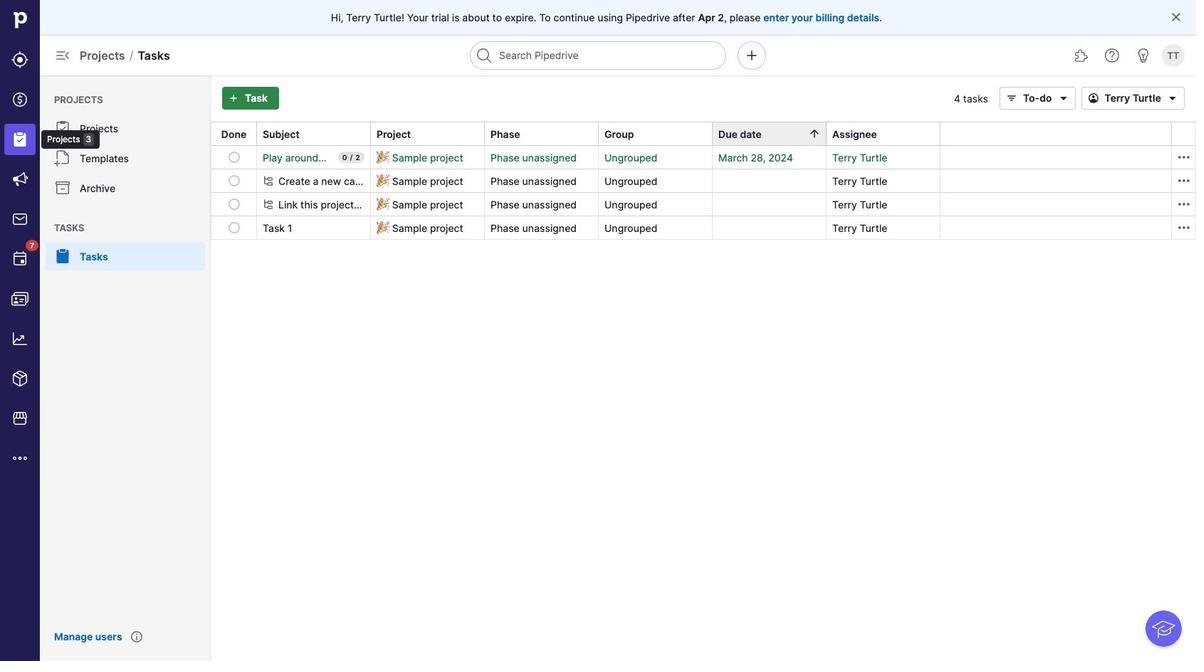 Task type: locate. For each thing, give the bounding box(es) containing it.
color primary image
[[1165, 90, 1182, 107], [1004, 93, 1021, 104], [228, 152, 240, 163], [228, 222, 240, 234]]

2 row from the top
[[212, 169, 1196, 192]]

color undefined image
[[54, 120, 71, 137], [54, 150, 71, 167], [11, 251, 28, 268]]

row
[[212, 146, 1196, 169], [212, 169, 1196, 192], [212, 192, 1196, 216], [212, 216, 1196, 239]]

sales assistant image
[[1135, 47, 1152, 64]]

deals image
[[11, 91, 28, 108]]

menu
[[0, 0, 100, 662], [40, 76, 211, 662]]

0 vertical spatial color undefined image
[[54, 179, 71, 197]]

knowledge center bot, also known as kc bot is an onboarding assistant that allows you to see the list of onboarding items in one place for quick and easy reference. this improves your in-app experience. image
[[1146, 611, 1182, 647]]

1 vertical spatial menu item
[[40, 242, 211, 271]]

menu item
[[0, 120, 40, 160], [40, 242, 211, 271]]

0 vertical spatial menu item
[[0, 120, 40, 160]]

1 color undefined image from the top
[[54, 179, 71, 197]]

1 row from the top
[[212, 146, 1196, 169]]

products image
[[11, 370, 28, 387]]

grid
[[211, 121, 1197, 240]]

2 vertical spatial color undefined image
[[11, 251, 28, 268]]

color undefined image
[[54, 179, 71, 197], [54, 248, 71, 265]]

1 vertical spatial color undefined image
[[54, 248, 71, 265]]

color secondary image for 2nd row
[[1176, 172, 1193, 189]]

color primary image
[[1171, 11, 1182, 23], [1055, 90, 1072, 107], [1085, 93, 1102, 104], [809, 128, 821, 140], [228, 175, 240, 187], [228, 199, 240, 210]]

1 vertical spatial color undefined image
[[54, 150, 71, 167]]

quick help image
[[1104, 47, 1121, 64]]

color secondary image
[[1176, 196, 1193, 213], [263, 199, 274, 210], [1176, 219, 1193, 236]]

menu toggle image
[[54, 47, 71, 64]]

sales inbox image
[[11, 211, 28, 228]]

color secondary image
[[1176, 149, 1193, 166], [1176, 172, 1193, 189], [263, 175, 274, 187]]

color secondary image for fourth row from the top
[[1176, 219, 1193, 236]]



Task type: describe. For each thing, give the bounding box(es) containing it.
more image
[[11, 450, 28, 467]]

color primary inverted image
[[225, 93, 242, 104]]

color secondary image for second row from the bottom
[[1176, 196, 1193, 213]]

4 row from the top
[[212, 216, 1196, 239]]

contacts image
[[11, 291, 28, 308]]

0 vertical spatial color undefined image
[[54, 120, 71, 137]]

campaigns image
[[11, 171, 28, 188]]

2 color undefined image from the top
[[54, 248, 71, 265]]

projects image
[[11, 131, 28, 148]]

color secondary image for fourth row from the bottom of the page
[[1176, 149, 1193, 166]]

leads image
[[11, 51, 28, 68]]

home image
[[9, 9, 31, 31]]

Search Pipedrive field
[[470, 41, 727, 70]]

3 row from the top
[[212, 192, 1196, 216]]

insights image
[[11, 331, 28, 348]]

quick add image
[[744, 47, 761, 64]]

marketplace image
[[11, 410, 28, 427]]

info image
[[131, 632, 142, 643]]



Task type: vqa. For each thing, say whether or not it's contained in the screenshot.
Info icon
yes



